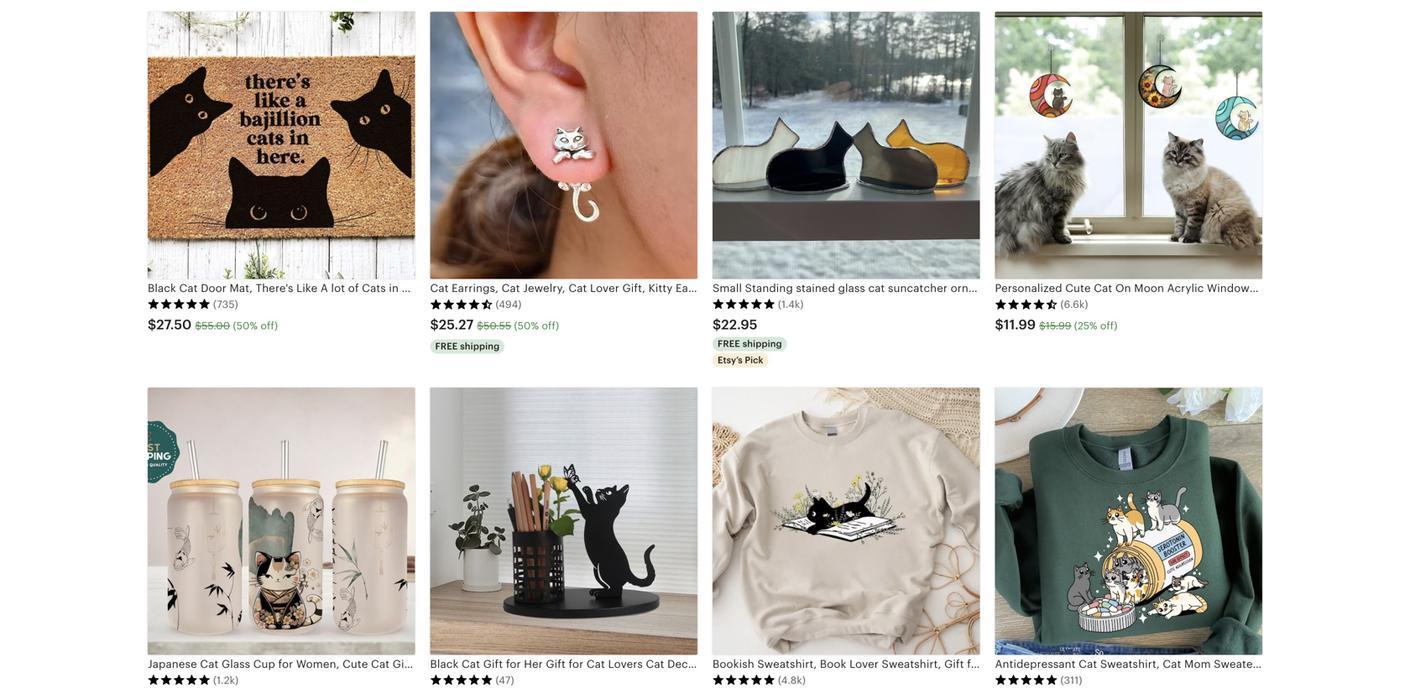 Task type: locate. For each thing, give the bounding box(es) containing it.
(47)
[[496, 675, 514, 686]]

5 out of 5 stars image for (311)
[[995, 674, 1058, 686]]

0 horizontal spatial off)
[[261, 320, 278, 332]]

glass
[[838, 282, 865, 295]]

5 out of 5 stars image for (4.8k)
[[713, 674, 776, 686]]

4.5 out of 5 stars image up 25.27
[[430, 298, 493, 310]]

5 out of 5 stars image inside (1.2k) link
[[148, 674, 211, 686]]

$ right 25.27
[[477, 320, 484, 332]]

(25%
[[1074, 320, 1098, 332]]

5 out of 5 stars image up the 22.95
[[713, 298, 776, 310]]

off)
[[261, 320, 278, 332], [542, 320, 559, 332], [1100, 320, 1118, 332]]

off) for 25.27
[[542, 320, 559, 332]]

$
[[148, 317, 156, 332], [430, 317, 439, 332], [713, 317, 721, 332], [995, 317, 1004, 332], [195, 320, 202, 332], [477, 320, 484, 332], [1039, 320, 1046, 332]]

5 out of 5 stars image left (47)
[[430, 674, 493, 686]]

(6.6k)
[[1061, 299, 1088, 310]]

15.99
[[1046, 320, 1072, 332]]

4.5 out of 5 stars image for 11.99
[[995, 298, 1058, 310]]

5 out of 5 stars image left "(1.2k)"
[[148, 674, 211, 686]]

free down 25.27
[[435, 341, 458, 352]]

1 horizontal spatial (50%
[[514, 320, 539, 332]]

off) inside the $ 11.99 $ 15.99 (25% off)
[[1100, 320, 1118, 332]]

5 out of 5 stars image inside "(311)" link
[[995, 674, 1058, 686]]

$ right 27.50
[[195, 320, 202, 332]]

1 (50% from the left
[[233, 320, 258, 332]]

$ down small
[[713, 317, 721, 332]]

(311)
[[1061, 675, 1083, 686]]

black cat door mat, there's like a lot of cats in here, black cat print, gift for cat lovers, crazy cat lady, cat mom gift, cat dad birthday image
[[148, 12, 415, 279]]

free up etsy's
[[718, 339, 740, 349]]

(50% for 25.27
[[514, 320, 539, 332]]

shipping
[[743, 339, 782, 349], [460, 341, 500, 352]]

(735)
[[213, 299, 238, 310]]

5 out of 5 stars image for (47)
[[430, 674, 493, 686]]

1 horizontal spatial shipping
[[743, 339, 782, 349]]

off) inside "$ 27.50 $ 55.00 (50% off)"
[[261, 320, 278, 332]]

(50% inside $ 25.27 $ 50.55 (50% off)
[[514, 320, 539, 332]]

black cat gift for her gift for cat lovers cat decor for home cute cat pen holder cat lover gift pencil holder office desk accessories image
[[430, 388, 698, 655]]

1 horizontal spatial 4.5 out of 5 stars image
[[995, 298, 1058, 310]]

$ inside $ 22.95 free shipping etsy's pick
[[713, 317, 721, 332]]

shipping down $ 25.27 $ 50.55 (50% off)
[[460, 341, 500, 352]]

off) for 27.50
[[261, 320, 278, 332]]

$ right 11.99
[[1039, 320, 1046, 332]]

off) right 55.00 at the top left
[[261, 320, 278, 332]]

off) right the "(25%"
[[1100, 320, 1118, 332]]

1 horizontal spatial off)
[[542, 320, 559, 332]]

50.55
[[484, 320, 511, 332]]

free inside $ 22.95 free shipping etsy's pick
[[718, 339, 740, 349]]

11.99
[[1004, 317, 1036, 332]]

4.5 out of 5 stars image up 11.99
[[995, 298, 1058, 310]]

5 out of 5 stars image
[[148, 298, 211, 310], [713, 298, 776, 310], [148, 674, 211, 686], [430, 674, 493, 686], [713, 674, 776, 686], [995, 674, 1058, 686]]

shipping up pick
[[743, 339, 782, 349]]

5 out of 5 stars image left (4.8k)
[[713, 674, 776, 686]]

free
[[718, 339, 740, 349], [435, 341, 458, 352]]

1 off) from the left
[[261, 320, 278, 332]]

(494)
[[496, 299, 522, 310]]

$ 25.27 $ 50.55 (50% off)
[[430, 317, 559, 332]]

(1.4k)
[[778, 299, 804, 310]]

$ 27.50 $ 55.00 (50% off)
[[148, 317, 278, 332]]

off) right 50.55
[[542, 320, 559, 332]]

5 out of 5 stars image left (311)
[[995, 674, 1058, 686]]

0 horizontal spatial (50%
[[233, 320, 258, 332]]

1 4.5 out of 5 stars image from the left
[[430, 298, 493, 310]]

stained
[[796, 282, 835, 295]]

2 horizontal spatial off)
[[1100, 320, 1118, 332]]

(50%
[[233, 320, 258, 332], [514, 320, 539, 332]]

off) inside $ 25.27 $ 50.55 (50% off)
[[542, 320, 559, 332]]

25.27
[[439, 317, 474, 332]]

(50% down (494)
[[514, 320, 539, 332]]

free shipping
[[435, 341, 500, 352]]

(50% inside "$ 27.50 $ 55.00 (50% off)"
[[233, 320, 258, 332]]

(1.2k) link
[[148, 388, 415, 688]]

off) for 11.99
[[1100, 320, 1118, 332]]

$ inside the $ 11.99 $ 15.99 (25% off)
[[1039, 320, 1046, 332]]

3 off) from the left
[[1100, 320, 1118, 332]]

5 out of 5 stars image up 27.50
[[148, 298, 211, 310]]

5 out of 5 stars image inside (4.8k) link
[[713, 674, 776, 686]]

(50% down (735)
[[233, 320, 258, 332]]

2 (50% from the left
[[514, 320, 539, 332]]

22.95
[[721, 317, 758, 332]]

small standing stained glass cat suncatcher ornament
[[713, 282, 1002, 295]]

2 off) from the left
[[542, 320, 559, 332]]

0 horizontal spatial 4.5 out of 5 stars image
[[430, 298, 493, 310]]

2 4.5 out of 5 stars image from the left
[[995, 298, 1058, 310]]

4.5 out of 5 stars image
[[430, 298, 493, 310], [995, 298, 1058, 310]]

5 out of 5 stars image inside the (47) link
[[430, 674, 493, 686]]

1 horizontal spatial free
[[718, 339, 740, 349]]



Task type: describe. For each thing, give the bounding box(es) containing it.
$ down ornament
[[995, 317, 1004, 332]]

etsy's
[[718, 355, 743, 366]]

$ left 55.00 at the top left
[[148, 317, 156, 332]]

shipping inside $ 22.95 free shipping etsy's pick
[[743, 339, 782, 349]]

4.5 out of 5 stars image for 25.27
[[430, 298, 493, 310]]

suncatcher
[[888, 282, 948, 295]]

pick
[[745, 355, 764, 366]]

5 out of 5 stars image for (735)
[[148, 298, 211, 310]]

(47) link
[[430, 388, 698, 688]]

japanese cat glass cup for women, cute cat gifts for women, japanese cat frosted can, cat lover iced coffee can, cat frosted glass can image
[[148, 388, 415, 655]]

0 horizontal spatial free
[[435, 341, 458, 352]]

small standing stained glass cat suncatcher ornament image
[[713, 12, 980, 279]]

(311) link
[[995, 388, 1263, 688]]

$ inside "$ 27.50 $ 55.00 (50% off)"
[[195, 320, 202, 332]]

standing
[[745, 282, 793, 295]]

(50% for 27.50
[[233, 320, 258, 332]]

0 horizontal spatial shipping
[[460, 341, 500, 352]]

$ inside $ 25.27 $ 50.55 (50% off)
[[477, 320, 484, 332]]

bookish sweatshirt, book lover sweatshirt, gift for cat lover, cute cat book sweatshirt, librarian gifts for women, floral cat sweatshirt image
[[713, 388, 980, 655]]

antidepressant cat sweatshirt, cat mom sweater, funny cat shirt, cat lover gift, therapist shirt, cat owner gift, mental health matter shirt image
[[995, 388, 1263, 655]]

55.00
[[202, 320, 230, 332]]

ornament
[[951, 282, 1002, 295]]

cat
[[868, 282, 885, 295]]

personalized cute cat on moon acrylic windows hangings,  cat decoration, pet memorial sympathy gifts, gift for cat lovers image
[[995, 12, 1263, 279]]

27.50
[[156, 317, 192, 332]]

$ up "free shipping"
[[430, 317, 439, 332]]

(4.8k) link
[[713, 388, 980, 688]]

(4.8k)
[[778, 675, 806, 686]]

(1.2k)
[[213, 675, 239, 686]]

5 out of 5 stars image for (1.2k)
[[148, 674, 211, 686]]

small
[[713, 282, 742, 295]]

$ 22.95 free shipping etsy's pick
[[713, 317, 782, 366]]

5 out of 5 stars image for (1.4k)
[[713, 298, 776, 310]]

cat earrings, cat jewelry, cat lover gift, kitty earrings, kitten earrings, animal earrings, cat stud earrings, dangle earrings image
[[430, 12, 698, 279]]

$ 11.99 $ 15.99 (25% off)
[[995, 317, 1118, 332]]



Task type: vqa. For each thing, say whether or not it's contained in the screenshot.
again. within the Nice new pattern, came quickly. I look forward to sewing one for myself, and probably daughters and daughter in laws as well.  I also buy patterns for sewers in poor countries who need them; and I will certainly look to this shop again. Great selection.
no



